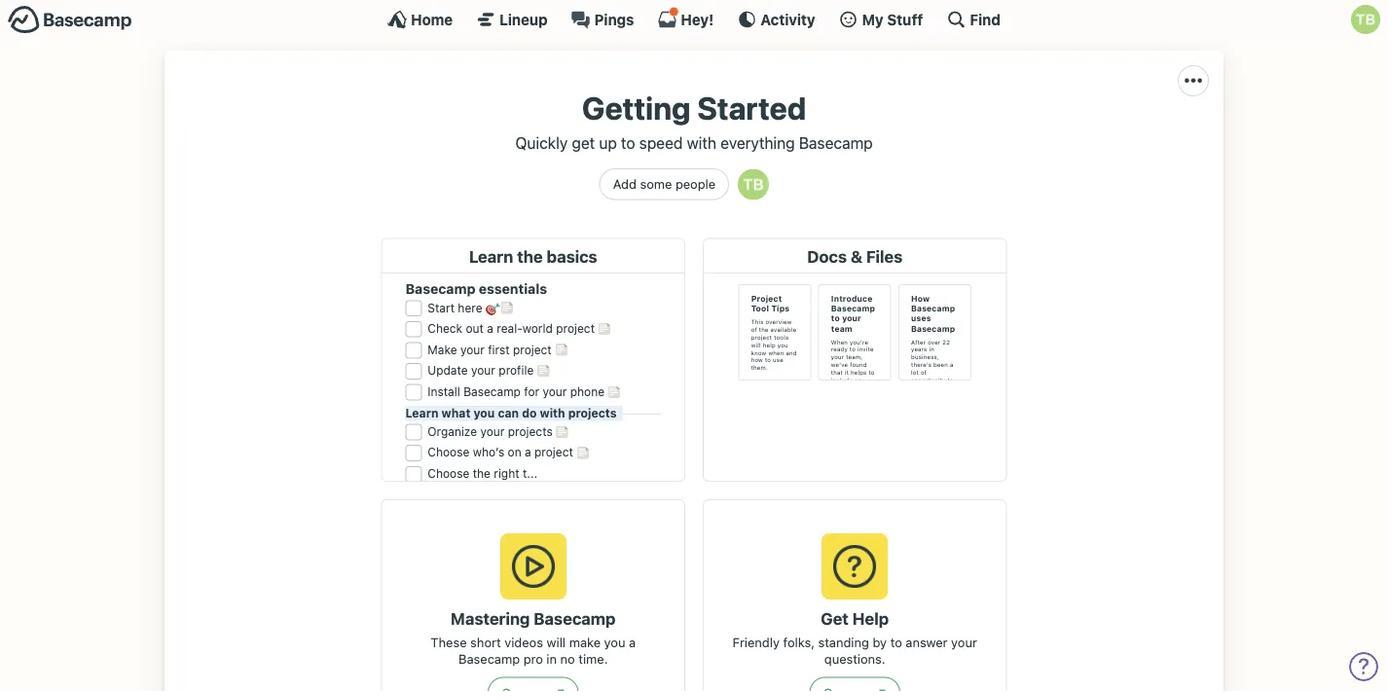 Task type: describe. For each thing, give the bounding box(es) containing it.
activity link
[[737, 10, 816, 29]]

find
[[970, 11, 1001, 28]]

getting started quickly get up to speed with everything basecamp
[[515, 90, 873, 152]]

lineup
[[500, 11, 548, 28]]

1 horizontal spatial tim burton image
[[1351, 5, 1381, 34]]

stuff
[[887, 11, 923, 28]]

everything
[[721, 133, 795, 152]]

getting
[[582, 90, 691, 127]]

to
[[621, 133, 635, 152]]

started
[[697, 90, 806, 127]]

hey!
[[681, 11, 714, 28]]

hey! button
[[658, 7, 714, 29]]

main element
[[0, 0, 1388, 38]]

find button
[[947, 10, 1001, 29]]

up
[[599, 133, 617, 152]]

add some people
[[613, 177, 716, 191]]

my stuff
[[862, 11, 923, 28]]

quickly
[[515, 133, 568, 152]]

my
[[862, 11, 884, 28]]

pings button
[[571, 10, 634, 29]]

speed
[[639, 133, 683, 152]]

activity
[[761, 11, 816, 28]]



Task type: locate. For each thing, give the bounding box(es) containing it.
some
[[640, 177, 672, 191]]

add some people link
[[600, 169, 729, 200]]

1 vertical spatial tim burton image
[[738, 169, 769, 200]]

0 vertical spatial tim burton image
[[1351, 5, 1381, 34]]

get
[[572, 133, 595, 152]]

basecamp
[[799, 133, 873, 152]]

home link
[[388, 10, 453, 29]]

with
[[687, 133, 717, 152]]

pings
[[594, 11, 634, 28]]

my stuff button
[[839, 10, 923, 29]]

people
[[676, 177, 716, 191]]

home
[[411, 11, 453, 28]]

lineup link
[[476, 10, 548, 29]]

tim burton image
[[1351, 5, 1381, 34], [738, 169, 769, 200]]

switch accounts image
[[8, 5, 132, 35]]

add
[[613, 177, 637, 191]]

0 horizontal spatial tim burton image
[[738, 169, 769, 200]]



Task type: vqa. For each thing, say whether or not it's contained in the screenshot.
GETTING STARTED QUICKLY GET UP TO SPEED WITH EVERYTHING BASECAMP
yes



